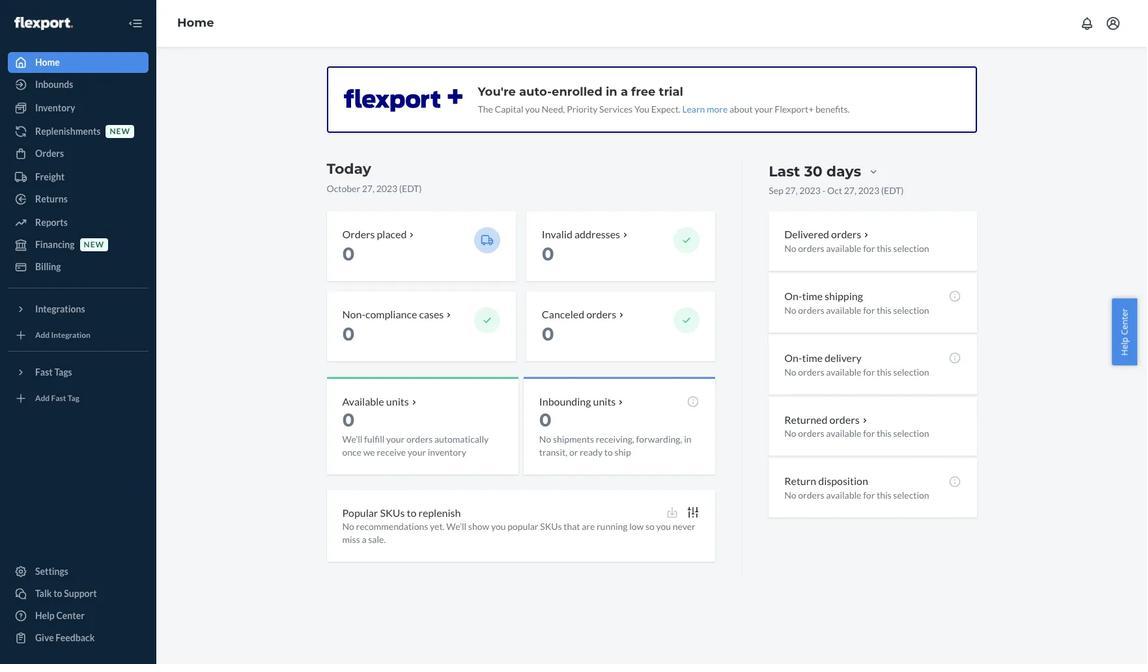 Task type: vqa. For each thing, say whether or not it's contained in the screenshot.
to inside the 0 No shipments receiving, forwarding, in transit, or ready to ship
yes



Task type: locate. For each thing, give the bounding box(es) containing it.
no recommendations yet. we'll show you popular skus that are running low so you never miss a sale.
[[342, 521, 695, 545]]

( right oct
[[881, 185, 884, 196]]

help center link
[[8, 606, 149, 627]]

1 horizontal spatial in
[[684, 434, 691, 445]]

orders for orders
[[35, 148, 64, 159]]

0 vertical spatial skus
[[380, 506, 405, 519]]

2 selection from the top
[[893, 305, 929, 316]]

integrations button
[[8, 299, 149, 320]]

help
[[1119, 337, 1130, 356], [35, 610, 55, 621]]

0 horizontal spatial you
[[491, 521, 506, 532]]

tags
[[54, 367, 72, 378]]

2 for from the top
[[863, 305, 875, 316]]

0 horizontal spatial in
[[606, 85, 617, 99]]

orders
[[831, 228, 861, 240], [798, 243, 824, 254], [798, 305, 824, 316], [586, 308, 616, 320], [798, 366, 824, 377], [830, 413, 860, 426], [798, 428, 824, 439], [406, 434, 433, 445], [798, 490, 824, 501]]

2 units from the left
[[593, 395, 616, 408]]

in
[[606, 85, 617, 99], [684, 434, 691, 445]]

0 down the orders placed
[[342, 243, 355, 265]]

you right so
[[656, 521, 671, 532]]

0 vertical spatial a
[[621, 85, 628, 99]]

available down delivered orders button
[[826, 243, 861, 254]]

1 horizontal spatial home
[[177, 16, 214, 30]]

2 add from the top
[[35, 394, 50, 403]]

edt right oct
[[884, 185, 901, 196]]

1 this from the top
[[877, 243, 892, 254]]

1 horizontal spatial a
[[621, 85, 628, 99]]

27, right october
[[362, 183, 375, 194]]

no down return at the bottom right of the page
[[784, 490, 796, 501]]

we'll inside 0 we'll fulfill your orders automatically once we receive your inventory
[[342, 434, 362, 445]]

home up inbounds
[[35, 57, 60, 68]]

0 down non-
[[342, 323, 355, 345]]

1 for from the top
[[863, 243, 875, 254]]

1 vertical spatial add
[[35, 394, 50, 403]]

home right close navigation icon
[[177, 16, 214, 30]]

time for delivery
[[802, 352, 823, 364]]

0 horizontal spatial help center
[[35, 610, 85, 621]]

no up miss
[[342, 521, 354, 532]]

1 vertical spatial home
[[35, 57, 60, 68]]

1 horizontal spatial (
[[881, 185, 884, 196]]

help inside help center link
[[35, 610, 55, 621]]

ship
[[615, 447, 631, 458]]

0 for orders
[[342, 243, 355, 265]]

0 horizontal spatial center
[[56, 610, 85, 621]]

learn more link
[[682, 104, 728, 115]]

fast left tags in the left of the page
[[35, 367, 53, 378]]

reports link
[[8, 212, 149, 233]]

to inside button
[[54, 588, 62, 599]]

0 vertical spatial fast
[[35, 367, 53, 378]]

on- left delivery
[[784, 352, 802, 364]]

time left shipping
[[802, 290, 823, 302]]

capital
[[495, 104, 523, 115]]

1 horizontal spatial orders
[[342, 228, 375, 240]]

to left ship
[[604, 447, 613, 458]]

you down auto-
[[525, 104, 540, 115]]

3 this from the top
[[877, 366, 892, 377]]

3 selection from the top
[[893, 366, 929, 377]]

1 vertical spatial in
[[684, 434, 691, 445]]

1 add from the top
[[35, 331, 50, 340]]

or
[[569, 447, 578, 458]]

1 horizontal spatial help center
[[1119, 309, 1130, 356]]

addresses
[[574, 228, 620, 240]]

cases
[[419, 308, 444, 320]]

5 selection from the top
[[893, 490, 929, 501]]

skus inside no recommendations yet. we'll show you popular skus that are running low so you never miss a sale.
[[540, 521, 562, 532]]

on-time delivery
[[784, 352, 862, 364]]

0 horizontal spatial )
[[419, 183, 422, 194]]

automatically
[[434, 434, 489, 445]]

returned orders
[[784, 413, 860, 426]]

0
[[342, 243, 355, 265], [542, 243, 554, 265], [342, 323, 355, 345], [542, 323, 554, 345], [342, 409, 355, 431], [539, 409, 552, 431]]

available for on-time delivery
[[826, 366, 861, 377]]

0 vertical spatial orders
[[35, 148, 64, 159]]

0 horizontal spatial help
[[35, 610, 55, 621]]

1 no orders available for this selection from the top
[[784, 243, 929, 254]]

this for on-time shipping
[[877, 305, 892, 316]]

you right 'show'
[[491, 521, 506, 532]]

no orders available for this selection for on-time shipping
[[784, 305, 929, 316]]

2023 right october
[[376, 183, 397, 194]]

help center inside button
[[1119, 309, 1130, 356]]

1 vertical spatial new
[[84, 240, 104, 250]]

0 down canceled
[[542, 323, 554, 345]]

add left integration
[[35, 331, 50, 340]]

add down fast tags
[[35, 394, 50, 403]]

available units
[[342, 395, 409, 408]]

2 vertical spatial to
[[54, 588, 62, 599]]

priority
[[567, 104, 598, 115]]

1 horizontal spatial units
[[593, 395, 616, 408]]

1 vertical spatial on-
[[784, 352, 802, 364]]

3 for from the top
[[863, 366, 875, 377]]

to up recommendations on the bottom left of page
[[407, 506, 416, 519]]

0 vertical spatial time
[[802, 290, 823, 302]]

to right talk in the left of the page
[[54, 588, 62, 599]]

fast
[[35, 367, 53, 378], [51, 394, 66, 403]]

no orders available for this selection for return disposition
[[784, 490, 929, 501]]

available down shipping
[[826, 305, 861, 316]]

in up services
[[606, 85, 617, 99]]

selection for on-time delivery
[[893, 366, 929, 377]]

0 horizontal spatial units
[[386, 395, 409, 408]]

orders down delivered
[[798, 243, 824, 254]]

give
[[35, 632, 54, 644]]

inbounds
[[35, 79, 73, 90]]

0 down inbounding
[[539, 409, 552, 431]]

invalid addresses
[[542, 228, 620, 240]]

we'll right yet.
[[446, 521, 466, 532]]

compliance
[[365, 308, 417, 320]]

inventory
[[428, 447, 466, 458]]

1 horizontal spatial you
[[525, 104, 540, 115]]

no orders available for this selection down "returned orders" button
[[784, 428, 929, 439]]

0 vertical spatial new
[[110, 127, 130, 136]]

units
[[386, 395, 409, 408], [593, 395, 616, 408]]

we'll up "once" in the left of the page
[[342, 434, 362, 445]]

fast left tag
[[51, 394, 66, 403]]

for
[[863, 243, 875, 254], [863, 305, 875, 316], [863, 366, 875, 377], [863, 428, 875, 439], [863, 490, 875, 501]]

0 horizontal spatial home link
[[8, 52, 149, 73]]

edt up placed
[[402, 183, 419, 194]]

fast tags
[[35, 367, 72, 378]]

0 down available
[[342, 409, 355, 431]]

no orders available for this selection down delivery
[[784, 366, 929, 377]]

tag
[[68, 394, 79, 403]]

( up placed
[[399, 183, 402, 194]]

units up 0 no shipments receiving, forwarding, in transit, or ready to ship
[[593, 395, 616, 408]]

orders down return at the bottom right of the page
[[798, 490, 824, 501]]

freight
[[35, 171, 65, 182]]

home link up inbounds link
[[8, 52, 149, 73]]

1 vertical spatial your
[[386, 434, 405, 445]]

0 horizontal spatial (
[[399, 183, 402, 194]]

orders right the returned in the right bottom of the page
[[830, 413, 860, 426]]

popular skus to replenish
[[342, 506, 461, 519]]

financing
[[35, 239, 75, 250]]

in inside 0 no shipments receiving, forwarding, in transit, or ready to ship
[[684, 434, 691, 445]]

to
[[604, 447, 613, 458], [407, 506, 416, 519], [54, 588, 62, 599]]

no up transit,
[[539, 434, 551, 445]]

about
[[730, 104, 753, 115]]

placed
[[377, 228, 407, 240]]

fast inside dropdown button
[[35, 367, 53, 378]]

a inside no recommendations yet. we'll show you popular skus that are running low so you never miss a sale.
[[362, 534, 366, 545]]

for for on-time delivery
[[863, 366, 875, 377]]

2 no orders available for this selection from the top
[[784, 305, 929, 316]]

this for return disposition
[[877, 490, 892, 501]]

your right about
[[755, 104, 773, 115]]

2 horizontal spatial to
[[604, 447, 613, 458]]

27, right oct
[[844, 185, 856, 196]]

0 horizontal spatial edt
[[402, 183, 419, 194]]

2 this from the top
[[877, 305, 892, 316]]

0 for invalid
[[542, 243, 554, 265]]

available down disposition
[[826, 490, 861, 501]]

oct
[[827, 185, 842, 196]]

4 this from the top
[[877, 428, 892, 439]]

0 vertical spatial home
[[177, 16, 214, 30]]

0 vertical spatial add
[[35, 331, 50, 340]]

expect.
[[651, 104, 681, 115]]

0 horizontal spatial new
[[84, 240, 104, 250]]

more
[[707, 104, 728, 115]]

0 horizontal spatial to
[[54, 588, 62, 599]]

new for financing
[[84, 240, 104, 250]]

we
[[363, 447, 375, 458]]

orders left placed
[[342, 228, 375, 240]]

0 horizontal spatial we'll
[[342, 434, 362, 445]]

time for shipping
[[802, 290, 823, 302]]

0 vertical spatial help
[[1119, 337, 1130, 356]]

popular
[[508, 521, 538, 532]]

no orders available for this selection down disposition
[[784, 490, 929, 501]]

returned orders button
[[784, 413, 870, 428]]

receiving,
[[596, 434, 634, 445]]

in inside you're auto-enrolled in a free trial the capital you need, priority services you expect. learn more about your flexport+ benefits.
[[606, 85, 617, 99]]

available for on-time shipping
[[826, 305, 861, 316]]

-
[[822, 185, 826, 196]]

2 horizontal spatial your
[[755, 104, 773, 115]]

1 vertical spatial home link
[[8, 52, 149, 73]]

auto-
[[519, 85, 552, 99]]

no
[[784, 243, 796, 254], [784, 305, 796, 316], [784, 366, 796, 377], [784, 428, 796, 439], [539, 434, 551, 445], [784, 490, 796, 501], [342, 521, 354, 532]]

5 this from the top
[[877, 490, 892, 501]]

0 horizontal spatial a
[[362, 534, 366, 545]]

1 vertical spatial help
[[35, 610, 55, 621]]

edt inside today october 27, 2023 ( edt )
[[402, 183, 419, 194]]

return
[[784, 475, 816, 487]]

1 vertical spatial help center
[[35, 610, 85, 621]]

give feedback button
[[8, 628, 149, 649]]

0 vertical spatial in
[[606, 85, 617, 99]]

1 horizontal spatial home link
[[177, 16, 214, 30]]

flexport logo image
[[14, 17, 73, 30]]

open account menu image
[[1105, 16, 1121, 31]]

selection
[[893, 243, 929, 254], [893, 305, 929, 316], [893, 366, 929, 377], [893, 428, 929, 439], [893, 490, 929, 501]]

close navigation image
[[128, 16, 143, 31]]

help center button
[[1112, 299, 1137, 366]]

on- left shipping
[[784, 290, 802, 302]]

orders up 'freight'
[[35, 148, 64, 159]]

new up orders link
[[110, 127, 130, 136]]

0 horizontal spatial 27,
[[362, 183, 375, 194]]

3 available from the top
[[826, 366, 861, 377]]

1 horizontal spatial your
[[408, 447, 426, 458]]

0 vertical spatial your
[[755, 104, 773, 115]]

no down on-time delivery
[[784, 366, 796, 377]]

1 on- from the top
[[784, 290, 802, 302]]

1 horizontal spatial center
[[1119, 309, 1130, 335]]

2023 left -
[[799, 185, 821, 196]]

your right the receive
[[408, 447, 426, 458]]

you're
[[478, 85, 516, 99]]

0 vertical spatial center
[[1119, 309, 1130, 335]]

a left the free
[[621, 85, 628, 99]]

0 horizontal spatial your
[[386, 434, 405, 445]]

fast tags button
[[8, 362, 149, 383]]

a
[[621, 85, 628, 99], [362, 534, 366, 545]]

(
[[399, 183, 402, 194], [881, 185, 884, 196]]

27, right sep
[[785, 185, 798, 196]]

2 available from the top
[[826, 305, 861, 316]]

0 vertical spatial help center
[[1119, 309, 1130, 356]]

0 vertical spatial we'll
[[342, 434, 362, 445]]

home link right close navigation icon
[[177, 16, 214, 30]]

2 on- from the top
[[784, 352, 802, 364]]

5 for from the top
[[863, 490, 875, 501]]

orders
[[35, 148, 64, 159], [342, 228, 375, 240]]

skus up recommendations on the bottom left of page
[[380, 506, 405, 519]]

for for on-time shipping
[[863, 305, 875, 316]]

available down "returned orders" button
[[826, 428, 861, 439]]

orders right canceled
[[586, 308, 616, 320]]

units for available units
[[386, 395, 409, 408]]

0 vertical spatial to
[[604, 447, 613, 458]]

2023 down days
[[858, 185, 879, 196]]

a left sale.
[[362, 534, 366, 545]]

1 vertical spatial time
[[802, 352, 823, 364]]

no orders available for this selection for on-time delivery
[[784, 366, 929, 377]]

1 time from the top
[[802, 290, 823, 302]]

add
[[35, 331, 50, 340], [35, 394, 50, 403]]

2 time from the top
[[802, 352, 823, 364]]

1 horizontal spatial new
[[110, 127, 130, 136]]

add integration link
[[8, 325, 149, 346]]

center
[[1119, 309, 1130, 335], [56, 610, 85, 621]]

) inside today october 27, 2023 ( edt )
[[419, 183, 422, 194]]

yet.
[[430, 521, 445, 532]]

returned
[[784, 413, 828, 426]]

time left delivery
[[802, 352, 823, 364]]

no orders available for this selection down shipping
[[784, 305, 929, 316]]

available down delivery
[[826, 366, 861, 377]]

1 horizontal spatial )
[[901, 185, 904, 196]]

new down reports link
[[84, 240, 104, 250]]

days
[[826, 163, 861, 181]]

no orders available for this selection down delivered orders button
[[784, 243, 929, 254]]

0 vertical spatial on-
[[784, 290, 802, 302]]

0 horizontal spatial orders
[[35, 148, 64, 159]]

never
[[673, 521, 695, 532]]

1 vertical spatial center
[[56, 610, 85, 621]]

3 no orders available for this selection from the top
[[784, 366, 929, 377]]

your up the receive
[[386, 434, 405, 445]]

4 no orders available for this selection from the top
[[784, 428, 929, 439]]

1 vertical spatial we'll
[[446, 521, 466, 532]]

units for inbounding units
[[593, 395, 616, 408]]

units right available
[[386, 395, 409, 408]]

shipping
[[825, 290, 863, 302]]

orders down the on-time shipping
[[798, 305, 824, 316]]

5 available from the top
[[826, 490, 861, 501]]

orders up inventory
[[406, 434, 433, 445]]

forwarding,
[[636, 434, 682, 445]]

talk to support
[[35, 588, 97, 599]]

1 vertical spatial fast
[[51, 394, 66, 403]]

freight link
[[8, 167, 149, 188]]

last 30 days
[[769, 163, 861, 181]]

orders right delivered
[[831, 228, 861, 240]]

in right forwarding,
[[684, 434, 691, 445]]

0 no shipments receiving, forwarding, in transit, or ready to ship
[[539, 409, 691, 458]]

1 horizontal spatial to
[[407, 506, 416, 519]]

0 horizontal spatial 2023
[[376, 183, 397, 194]]

fulfill
[[364, 434, 385, 445]]

canceled orders
[[542, 308, 616, 320]]

1 vertical spatial to
[[407, 506, 416, 519]]

skus left that
[[540, 521, 562, 532]]

4 for from the top
[[863, 428, 875, 439]]

no orders available for this selection
[[784, 243, 929, 254], [784, 305, 929, 316], [784, 366, 929, 377], [784, 428, 929, 439], [784, 490, 929, 501]]

1 units from the left
[[386, 395, 409, 408]]

2 horizontal spatial 2023
[[858, 185, 879, 196]]

center inside button
[[1119, 309, 1130, 335]]

1 vertical spatial a
[[362, 534, 366, 545]]

1 horizontal spatial skus
[[540, 521, 562, 532]]

0 down invalid
[[542, 243, 554, 265]]

5 no orders available for this selection from the top
[[784, 490, 929, 501]]

available
[[826, 243, 861, 254], [826, 305, 861, 316], [826, 366, 861, 377], [826, 428, 861, 439], [826, 490, 861, 501]]

you
[[525, 104, 540, 115], [491, 521, 506, 532], [656, 521, 671, 532]]

1 vertical spatial skus
[[540, 521, 562, 532]]

1 horizontal spatial help
[[1119, 337, 1130, 356]]

add inside 'link'
[[35, 394, 50, 403]]

)
[[419, 183, 422, 194], [901, 185, 904, 196]]

1 horizontal spatial we'll
[[446, 521, 466, 532]]

1 vertical spatial orders
[[342, 228, 375, 240]]

your inside you're auto-enrolled in a free trial the capital you need, priority services you expect. learn more about your flexport+ benefits.
[[755, 104, 773, 115]]



Task type: describe. For each thing, give the bounding box(es) containing it.
sep
[[769, 185, 783, 196]]

0 horizontal spatial skus
[[380, 506, 405, 519]]

inbounding
[[539, 395, 591, 408]]

ready
[[580, 447, 603, 458]]

trial
[[659, 85, 683, 99]]

integration
[[51, 331, 91, 340]]

a inside you're auto-enrolled in a free trial the capital you need, priority services you expect. learn more about your flexport+ benefits.
[[621, 85, 628, 99]]

canceled
[[542, 308, 584, 320]]

on- for on-time shipping
[[784, 290, 802, 302]]

1 horizontal spatial edt
[[884, 185, 901, 196]]

flexport+
[[775, 104, 814, 115]]

the
[[478, 104, 493, 115]]

you
[[634, 104, 650, 115]]

add integration
[[35, 331, 91, 340]]

4 selection from the top
[[893, 428, 929, 439]]

this for on-time delivery
[[877, 366, 892, 377]]

october
[[327, 183, 360, 194]]

2 horizontal spatial 27,
[[844, 185, 856, 196]]

1 available from the top
[[826, 243, 861, 254]]

delivered orders button
[[784, 227, 872, 242]]

no inside 0 no shipments receiving, forwarding, in transit, or ready to ship
[[539, 434, 551, 445]]

orders for orders placed
[[342, 228, 375, 240]]

1 horizontal spatial 2023
[[799, 185, 821, 196]]

receive
[[377, 447, 406, 458]]

2023 inside today october 27, 2023 ( edt )
[[376, 183, 397, 194]]

2 vertical spatial your
[[408, 447, 426, 458]]

settings
[[35, 566, 68, 577]]

0 vertical spatial home link
[[177, 16, 214, 30]]

0 horizontal spatial home
[[35, 57, 60, 68]]

2 horizontal spatial you
[[656, 521, 671, 532]]

orders link
[[8, 143, 149, 164]]

need,
[[542, 104, 565, 115]]

4 available from the top
[[826, 428, 861, 439]]

orders down on-time delivery
[[798, 366, 824, 377]]

on- for on-time delivery
[[784, 352, 802, 364]]

low
[[629, 521, 644, 532]]

27, inside today october 27, 2023 ( edt )
[[362, 183, 375, 194]]

30
[[804, 163, 822, 181]]

running
[[597, 521, 628, 532]]

last
[[769, 163, 800, 181]]

delivered orders
[[784, 228, 861, 240]]

you're auto-enrolled in a free trial the capital you need, priority services you expect. learn more about your flexport+ benefits.
[[478, 85, 850, 115]]

non-compliance cases
[[342, 308, 444, 320]]

0 inside 0 no shipments receiving, forwarding, in transit, or ready to ship
[[539, 409, 552, 431]]

invalid
[[542, 228, 572, 240]]

billing link
[[8, 257, 149, 277]]

show
[[468, 521, 489, 532]]

available for return disposition
[[826, 490, 861, 501]]

non-
[[342, 308, 365, 320]]

billing
[[35, 261, 61, 272]]

feedback
[[56, 632, 95, 644]]

selection for return disposition
[[893, 490, 929, 501]]

so
[[646, 521, 655, 532]]

add for add fast tag
[[35, 394, 50, 403]]

enrolled
[[552, 85, 602, 99]]

add for add integration
[[35, 331, 50, 340]]

settings link
[[8, 561, 149, 582]]

replenish
[[418, 506, 461, 519]]

delivery
[[825, 352, 862, 364]]

learn
[[682, 104, 705, 115]]

give feedback
[[35, 632, 95, 644]]

talk
[[35, 588, 52, 599]]

1 selection from the top
[[893, 243, 929, 254]]

benefits.
[[816, 104, 850, 115]]

no down the on-time shipping
[[784, 305, 796, 316]]

replenishments
[[35, 126, 101, 137]]

selection for on-time shipping
[[893, 305, 929, 316]]

0 inside 0 we'll fulfill your orders automatically once we receive your inventory
[[342, 409, 355, 431]]

on-time shipping
[[784, 290, 863, 302]]

orders placed
[[342, 228, 407, 240]]

fast inside 'link'
[[51, 394, 66, 403]]

that
[[564, 521, 580, 532]]

inbounds link
[[8, 74, 149, 95]]

add fast tag
[[35, 394, 79, 403]]

available
[[342, 395, 384, 408]]

0 for canceled
[[542, 323, 554, 345]]

once
[[342, 447, 361, 458]]

returns
[[35, 193, 68, 205]]

we'll inside no recommendations yet. we'll show you popular skus that are running low so you never miss a sale.
[[446, 521, 466, 532]]

delivered
[[784, 228, 829, 240]]

recommendations
[[356, 521, 428, 532]]

returns link
[[8, 189, 149, 210]]

sep 27, 2023 - oct 27, 2023 ( edt )
[[769, 185, 904, 196]]

open notifications image
[[1079, 16, 1095, 31]]

are
[[582, 521, 595, 532]]

support
[[64, 588, 97, 599]]

no down the returned in the right bottom of the page
[[784, 428, 796, 439]]

free
[[631, 85, 656, 99]]

new for replenishments
[[110, 127, 130, 136]]

orders down the returned in the right bottom of the page
[[798, 428, 824, 439]]

services
[[599, 104, 633, 115]]

talk to support button
[[8, 584, 149, 604]]

no down delivered
[[784, 243, 796, 254]]

disposition
[[818, 475, 868, 487]]

help inside button
[[1119, 337, 1130, 356]]

inbounding units
[[539, 395, 616, 408]]

0 we'll fulfill your orders automatically once we receive your inventory
[[342, 409, 489, 458]]

you inside you're auto-enrolled in a free trial the capital you need, priority services you expect. learn more about your flexport+ benefits.
[[525, 104, 540, 115]]

reports
[[35, 217, 68, 228]]

shipments
[[553, 434, 594, 445]]

return disposition
[[784, 475, 868, 487]]

inventory
[[35, 102, 75, 113]]

1 horizontal spatial 27,
[[785, 185, 798, 196]]

sale.
[[368, 534, 386, 545]]

0 for non-
[[342, 323, 355, 345]]

no inside no recommendations yet. we'll show you popular skus that are running low so you never miss a sale.
[[342, 521, 354, 532]]

( inside today october 27, 2023 ( edt )
[[399, 183, 402, 194]]

popular
[[342, 506, 378, 519]]

today
[[327, 160, 371, 178]]

for for return disposition
[[863, 490, 875, 501]]

to inside 0 no shipments receiving, forwarding, in transit, or ready to ship
[[604, 447, 613, 458]]

orders inside 0 we'll fulfill your orders automatically once we receive your inventory
[[406, 434, 433, 445]]



